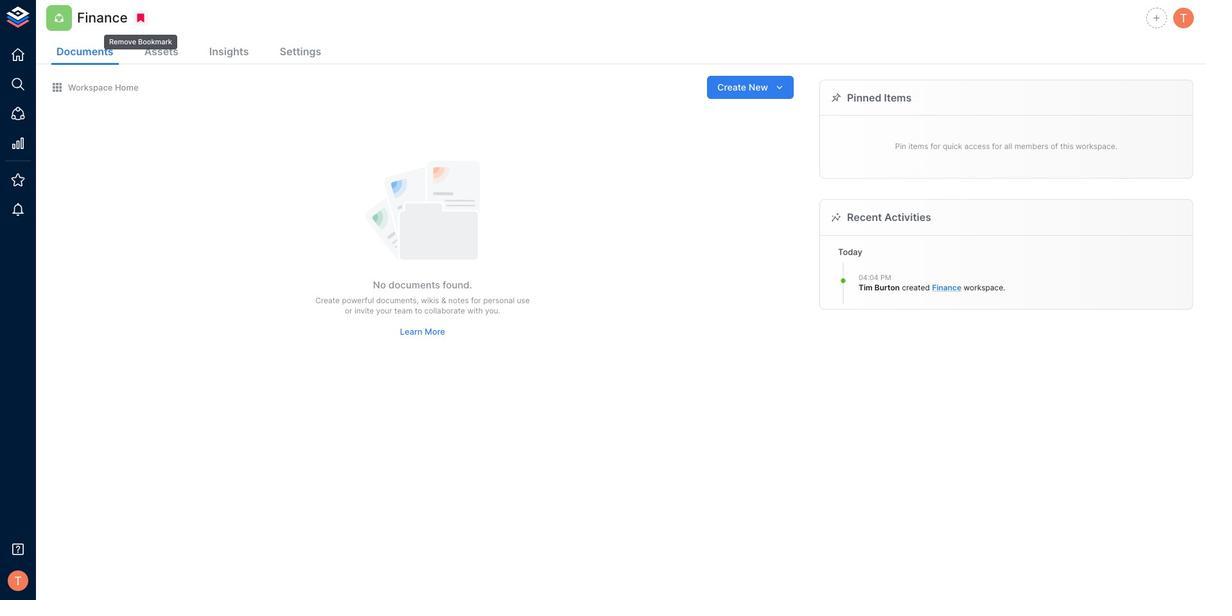 Task type: locate. For each thing, give the bounding box(es) containing it.
1 vertical spatial t button
[[4, 567, 32, 595]]

1 vertical spatial finance
[[933, 283, 962, 292]]

0 horizontal spatial for
[[471, 295, 481, 305]]

settings link
[[275, 40, 327, 65]]

1 horizontal spatial t
[[1181, 11, 1188, 25]]

finance link
[[933, 283, 962, 292]]

workspace
[[68, 82, 113, 92]]

quick
[[943, 142, 963, 151]]

insights
[[209, 45, 249, 58]]

0 vertical spatial finance
[[77, 10, 128, 26]]

recent
[[848, 211, 883, 224]]

t
[[1181, 11, 1188, 25], [14, 574, 22, 588]]

finance up remove
[[77, 10, 128, 26]]

0 horizontal spatial create
[[316, 295, 340, 305]]

t button
[[1172, 6, 1197, 30], [4, 567, 32, 595]]

documents
[[389, 279, 440, 291]]

access
[[965, 142, 991, 151]]

you.
[[485, 306, 501, 316]]

finance
[[77, 10, 128, 26], [933, 283, 962, 292]]

workspace.
[[1076, 142, 1118, 151]]

0 horizontal spatial finance
[[77, 10, 128, 26]]

1 vertical spatial create
[[316, 295, 340, 305]]

remove bookmark tooltip
[[103, 26, 179, 51]]

create new button
[[708, 76, 794, 99]]

remove
[[109, 37, 136, 46]]

with
[[468, 306, 483, 316]]

create left new at top
[[718, 81, 747, 92]]

for up with
[[471, 295, 481, 305]]

pinned
[[848, 91, 882, 104]]

pin
[[896, 142, 907, 151]]

1 horizontal spatial finance
[[933, 283, 962, 292]]

1 horizontal spatial create
[[718, 81, 747, 92]]

for
[[931, 142, 941, 151], [993, 142, 1003, 151], [471, 295, 481, 305]]

0 horizontal spatial t button
[[4, 567, 32, 595]]

new
[[749, 81, 769, 92]]

tim
[[859, 283, 873, 292]]

workspace
[[964, 283, 1004, 292]]

finance inside '04:04 pm tim burton created finance workspace .'
[[933, 283, 962, 292]]

burton
[[875, 283, 900, 292]]

create left powerful
[[316, 295, 340, 305]]

.
[[1004, 283, 1006, 292]]

home
[[115, 82, 139, 92]]

04:04
[[859, 273, 879, 282]]

today
[[839, 246, 863, 257]]

activities
[[885, 211, 932, 224]]

recent activities
[[848, 211, 932, 224]]

pinned items
[[848, 91, 912, 104]]

settings
[[280, 45, 321, 58]]

learn more button
[[397, 322, 449, 342]]

2 horizontal spatial for
[[993, 142, 1003, 151]]

for left "quick"
[[931, 142, 941, 151]]

create inside no documents found. create powerful documents, wikis & notes for personal use or invite your team to collaborate with you.
[[316, 295, 340, 305]]

for left all
[[993, 142, 1003, 151]]

documents
[[57, 45, 114, 58]]

team
[[395, 306, 413, 316]]

assets
[[144, 45, 179, 58]]

0 horizontal spatial t
[[14, 574, 22, 588]]

pm
[[881, 273, 892, 282]]

wikis
[[421, 295, 439, 305]]

0 vertical spatial t button
[[1172, 6, 1197, 30]]

or
[[345, 306, 352, 316]]

use
[[517, 295, 530, 305]]

bookmark
[[138, 37, 172, 46]]

created
[[903, 283, 931, 292]]

no
[[373, 279, 386, 291]]

0 vertical spatial create
[[718, 81, 747, 92]]

create
[[718, 81, 747, 92], [316, 295, 340, 305]]

finance right the created
[[933, 283, 962, 292]]



Task type: describe. For each thing, give the bounding box(es) containing it.
create inside button
[[718, 81, 747, 92]]

your
[[376, 306, 392, 316]]

personal
[[484, 295, 515, 305]]

documents link
[[51, 40, 119, 65]]

1 vertical spatial t
[[14, 574, 22, 588]]

to
[[415, 306, 422, 316]]

1 horizontal spatial for
[[931, 142, 941, 151]]

all
[[1005, 142, 1013, 151]]

items
[[909, 142, 929, 151]]

pin items for quick access for all members of this workspace.
[[896, 142, 1118, 151]]

collaborate
[[425, 306, 465, 316]]

of
[[1051, 142, 1059, 151]]

insights link
[[204, 40, 254, 65]]

no documents found. create powerful documents, wikis & notes for personal use or invite your team to collaborate with you.
[[316, 279, 530, 316]]

documents,
[[376, 295, 419, 305]]

0 vertical spatial t
[[1181, 11, 1188, 25]]

more
[[425, 327, 445, 337]]

for inside no documents found. create powerful documents, wikis & notes for personal use or invite your team to collaborate with you.
[[471, 295, 481, 305]]

create new
[[718, 81, 769, 92]]

learn
[[400, 327, 423, 337]]

assets link
[[139, 40, 184, 65]]

workspace home
[[68, 82, 139, 92]]

remove bookmark
[[109, 37, 172, 46]]

remove bookmark image
[[135, 12, 146, 24]]

notes
[[449, 295, 469, 305]]

this
[[1061, 142, 1074, 151]]

04:04 pm tim burton created finance workspace .
[[859, 273, 1006, 292]]

items
[[885, 91, 912, 104]]

&
[[442, 295, 447, 305]]

1 horizontal spatial t button
[[1172, 6, 1197, 30]]

powerful
[[342, 295, 374, 305]]

learn more
[[400, 327, 445, 337]]

workspace home link
[[51, 82, 139, 93]]

members
[[1015, 142, 1049, 151]]

invite
[[355, 306, 374, 316]]

found.
[[443, 279, 472, 291]]



Task type: vqa. For each thing, say whether or not it's contained in the screenshot.
The Create New button
yes



